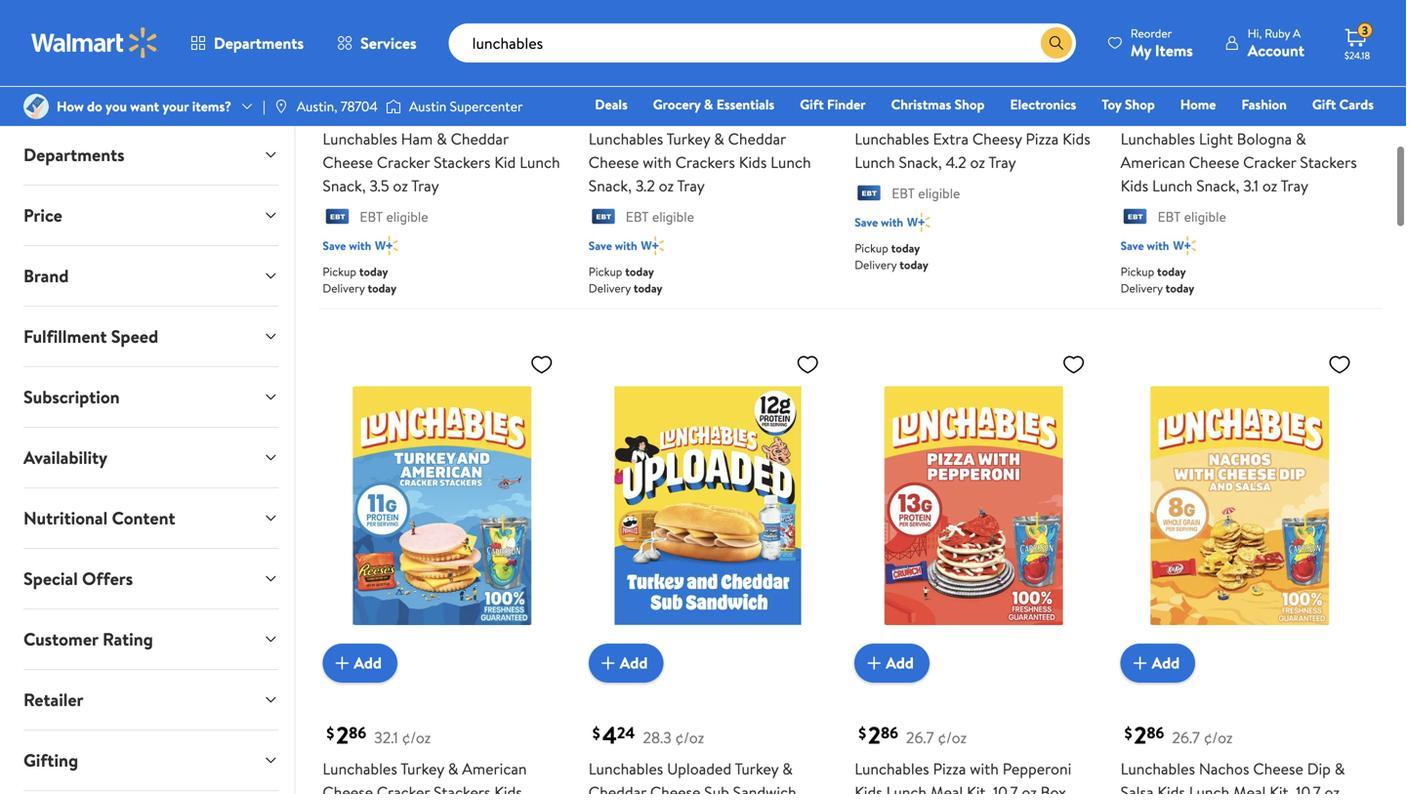 Task type: locate. For each thing, give the bounding box(es) containing it.
2 86 from the left
[[881, 722, 899, 743]]

american inside $ 2 86 32.1 ¢/oz lunchables turkey & american cheese cracker stackers kid
[[462, 758, 527, 779]]

reorder
[[1131, 25, 1173, 42]]

meal inside $ 2 86 26.7 ¢/oz lunchables pizza with pepperoni kids lunch meal kit, 10.7 oz box
[[931, 781, 963, 794]]

2 horizontal spatial ebt image
[[1121, 208, 1150, 228]]

pickup today delivery today for $ 1 82 58.7 ¢/oz lunchables light bologna & american cheese cracker stackers kids lunch snack, 3.1 oz tray
[[1121, 263, 1195, 296]]

pickup today delivery today
[[855, 240, 929, 273], [323, 263, 397, 296], [589, 263, 663, 296], [1121, 263, 1195, 296]]

$ for $ 1 82 52.0 ¢/oz lunchables ham & cheddar cheese cracker stackers kid lunch snack, 3.5 oz tray
[[327, 93, 334, 114]]

pickup
[[855, 240, 889, 256], [323, 263, 357, 280], [589, 263, 623, 280], [1121, 263, 1155, 280]]

pizza inside $ 1 82 43.3 ¢/oz lunchables extra cheesy pizza kids lunch snack, 4.2 oz tray
[[1026, 128, 1059, 150]]

cheddar down 4
[[589, 781, 647, 794]]

stackers inside $ 2 86 32.1 ¢/oz lunchables turkey & american cheese cracker stackers kid
[[434, 781, 491, 794]]

fulfillment speed
[[23, 324, 158, 349]]

& inside $ 2 86 32.1 ¢/oz lunchables turkey & american cheese cracker stackers kid
[[448, 758, 459, 779]]

save for $ 1 82 52.0 ¢/oz lunchables ham & cheddar cheese cracker stackers kid lunch snack, 3.5 oz tray
[[323, 237, 346, 254]]

debit
[[1257, 122, 1291, 141]]

0 horizontal spatial ebt image
[[589, 208, 618, 228]]

cracker
[[377, 152, 430, 173], [1244, 152, 1297, 173], [377, 781, 430, 794]]

1 horizontal spatial cheddar
[[589, 781, 647, 794]]

price tab
[[8, 186, 294, 245]]

0 horizontal spatial 26.7
[[906, 727, 934, 748]]

2 shop from the left
[[1125, 95, 1155, 114]]

82 left 56.9
[[611, 92, 628, 113]]

ebt
[[892, 184, 915, 203], [360, 207, 383, 226], [626, 207, 649, 226], [1158, 207, 1181, 226]]

gifting button
[[8, 731, 294, 790]]

10.7 inside $ 2 86 26.7 ¢/oz lunchables pizza with pepperoni kids lunch meal kit, 10.7 oz box
[[994, 781, 1018, 794]]

supercenter
[[450, 97, 523, 116]]

¢/oz for $ 1 82 43.3 ¢/oz lunchables extra cheesy pizza kids lunch snack, 4.2 oz tray
[[935, 97, 964, 118]]

82 inside $ 1 82 43.3 ¢/oz lunchables extra cheesy pizza kids lunch snack, 4.2 oz tray
[[877, 92, 894, 113]]

departments inside tab
[[23, 143, 125, 167]]

meal
[[931, 781, 963, 794], [1234, 781, 1266, 794]]

cracker down 32.1
[[377, 781, 430, 794]]

cheese inside the $ 1 82 58.7 ¢/oz lunchables light bologna & american cheese cracker stackers kids lunch snack, 3.1 oz tray
[[1190, 152, 1240, 173]]

services
[[361, 32, 417, 54]]

ebt eligible down the 3.5
[[360, 207, 428, 226]]

ebt image
[[855, 185, 884, 205], [589, 208, 618, 228], [1121, 208, 1150, 228]]

78704
[[341, 97, 378, 116]]

¢/oz for $ 4 24 28.3 ¢/oz lunchables uploaded turkey & cheddar cheese sub sandwic
[[676, 727, 705, 748]]

ebt up walmart plus image
[[892, 184, 915, 203]]

ebt down registry
[[1158, 207, 1181, 226]]

1 10.7 from the left
[[994, 781, 1018, 794]]

2 10.7 from the left
[[1297, 781, 1321, 794]]

2 horizontal spatial 2
[[1135, 719, 1147, 751]]

0 vertical spatial american
[[1121, 152, 1186, 173]]

26.7
[[906, 727, 934, 748], [1173, 727, 1201, 748]]

light
[[1199, 128, 1234, 150]]

kit,
[[967, 781, 990, 794], [1270, 781, 1293, 794]]

cheddar down the supercenter at the top left of the page
[[451, 128, 509, 150]]

save with for $ 1 82 52.0 ¢/oz lunchables ham & cheddar cheese cracker stackers kid lunch snack, 3.5 oz tray
[[323, 237, 371, 254]]

0 horizontal spatial kit,
[[967, 781, 990, 794]]

add
[[354, 22, 382, 44], [620, 22, 648, 44], [886, 22, 914, 44], [1152, 22, 1180, 44], [354, 652, 382, 674], [620, 652, 648, 674], [886, 652, 914, 674], [1152, 652, 1180, 674]]

ebt for $ 1 82 43.3 ¢/oz lunchables extra cheesy pizza kids lunch snack, 4.2 oz tray
[[892, 184, 915, 203]]

2 horizontal spatial walmart plus image
[[1174, 236, 1197, 255]]

cheddar inside $ 1 82 52.0 ¢/oz lunchables ham & cheddar cheese cracker stackers kid lunch snack, 3.5 oz tray
[[451, 128, 509, 150]]

departments down how
[[23, 143, 125, 167]]

2 horizontal spatial turkey
[[735, 758, 779, 779]]

1 right finder
[[869, 89, 877, 122]]

2 kit, from the left
[[1270, 781, 1293, 794]]

0 horizontal spatial departments
[[23, 143, 125, 167]]

$24.18
[[1345, 49, 1371, 62]]

how
[[57, 97, 84, 116]]

2 horizontal spatial 86
[[1147, 722, 1165, 743]]

1 horizontal spatial 26.7
[[1173, 727, 1201, 748]]

cheddar for $ 1 82 52.0 ¢/oz lunchables ham & cheddar cheese cracker stackers kid lunch snack, 3.5 oz tray
[[451, 128, 509, 150]]

3 2 from the left
[[1135, 719, 1147, 751]]

2 26.7 from the left
[[1173, 727, 1201, 748]]

$ inside $ 1 82 52.0 ¢/oz lunchables ham & cheddar cheese cracker stackers kid lunch snack, 3.5 oz tray
[[327, 93, 334, 114]]

oz right 3.2
[[659, 175, 674, 196]]

0 horizontal spatial  image
[[23, 94, 49, 119]]

ebt eligible up walmart plus image
[[892, 184, 961, 203]]

snack, left 4.2
[[899, 152, 942, 173]]

austin supercenter
[[409, 97, 523, 116]]

walmart image
[[31, 27, 158, 59]]

0 horizontal spatial meal
[[931, 781, 963, 794]]

pickup for $ 1 82 56.9 ¢/oz lunchables turkey & cheddar cheese with crackers kids lunch snack, 3.2 oz tray
[[589, 263, 623, 280]]

1 inside the $ 1 82 58.7 ¢/oz lunchables light bologna & american cheese cracker stackers kids lunch snack, 3.1 oz tray
[[1135, 89, 1143, 122]]

cheese
[[323, 152, 373, 173], [589, 152, 639, 173], [1190, 152, 1240, 173], [1254, 758, 1304, 779], [323, 781, 373, 794], [650, 781, 701, 794]]

gift left finder
[[800, 95, 824, 114]]

lunchables inside $ 1 82 43.3 ¢/oz lunchables extra cheesy pizza kids lunch snack, 4.2 oz tray
[[855, 128, 930, 150]]

gift left cards
[[1313, 95, 1337, 114]]

gift finder link
[[791, 94, 875, 115]]

ebt eligible for $ 1 82 56.9 ¢/oz lunchables turkey & cheddar cheese with crackers kids lunch snack, 3.2 oz tray
[[626, 207, 695, 226]]

56.9
[[636, 97, 664, 118]]

10.7
[[994, 781, 1018, 794], [1297, 781, 1321, 794]]

lunchables inside $ 4 24 28.3 ¢/oz lunchables uploaded turkey & cheddar cheese sub sandwic
[[589, 758, 664, 779]]

¢/oz inside $ 1 82 43.3 ¢/oz lunchables extra cheesy pizza kids lunch snack, 4.2 oz tray
[[935, 97, 964, 118]]

cheddar down the essentials
[[728, 128, 786, 150]]

1 for $ 1 82 58.7 ¢/oz lunchables light bologna & american cheese cracker stackers kids lunch snack, 3.1 oz tray
[[1135, 89, 1143, 122]]

walmart plus image
[[375, 236, 398, 255], [641, 236, 664, 255], [1174, 236, 1197, 255]]

lunchables for $ 2 86 26.7 ¢/oz lunchables pizza with pepperoni kids lunch meal kit, 10.7 oz box
[[855, 758, 930, 779]]

1 82 from the left
[[345, 92, 362, 113]]

1 horizontal spatial 86
[[881, 722, 899, 743]]

departments
[[214, 32, 304, 54], [23, 143, 125, 167]]

¢/oz inside the $ 1 82 58.7 ¢/oz lunchables light bologna & american cheese cracker stackers kids lunch snack, 3.1 oz tray
[[1200, 97, 1229, 118]]

0 horizontal spatial turkey
[[401, 758, 444, 779]]

 image for how do you want your items?
[[23, 94, 49, 119]]

essentials
[[717, 95, 775, 114]]

customer
[[23, 627, 98, 652]]

¢/oz inside $ 1 82 56.9 ¢/oz lunchables turkey & cheddar cheese with crackers kids lunch snack, 3.2 oz tray
[[668, 97, 697, 118]]

1 vertical spatial departments
[[23, 143, 125, 167]]

1 left 56.9
[[602, 89, 611, 122]]

cheddar for $ 1 82 56.9 ¢/oz lunchables turkey & cheddar cheese with crackers kids lunch snack, 3.2 oz tray
[[728, 128, 786, 150]]

lunchables turkey & cheddar cheese with crackers kids lunch snack, 3.2 oz tray image
[[589, 0, 828, 37]]

ebt eligible
[[892, 184, 961, 203], [360, 207, 428, 226], [626, 207, 695, 226], [1158, 207, 1227, 226]]

shop right toy
[[1125, 95, 1155, 114]]

$ 1 82 52.0 ¢/oz lunchables ham & cheddar cheese cracker stackers kid lunch snack, 3.5 oz tray
[[323, 89, 560, 196]]

0 horizontal spatial american
[[462, 758, 527, 779]]

10.7 down pepperoni
[[994, 781, 1018, 794]]

american inside the $ 1 82 58.7 ¢/oz lunchables light bologna & american cheese cracker stackers kids lunch snack, 3.1 oz tray
[[1121, 152, 1186, 173]]

stackers
[[434, 152, 491, 173], [1301, 152, 1358, 173], [434, 781, 491, 794]]

2 82 from the left
[[611, 92, 628, 113]]

0 horizontal spatial 86
[[349, 722, 366, 743]]

customer rating
[[23, 627, 153, 652]]

$ for $ 1 82 56.9 ¢/oz lunchables turkey & cheddar cheese with crackers kids lunch snack, 3.2 oz tray
[[593, 93, 601, 114]]

0 horizontal spatial 10.7
[[994, 781, 1018, 794]]

turkey
[[667, 128, 710, 150], [401, 758, 444, 779], [735, 758, 779, 779]]

1 shop from the left
[[955, 95, 985, 114]]

1 horizontal spatial ebt image
[[855, 185, 884, 205]]

ebt down the 3.5
[[360, 207, 383, 226]]

1 horizontal spatial turkey
[[667, 128, 710, 150]]

1 horizontal spatial 10.7
[[1297, 781, 1321, 794]]

ebt eligible for $ 1 82 58.7 ¢/oz lunchables light bologna & american cheese cracker stackers kids lunch snack, 3.1 oz tray
[[1158, 207, 1227, 226]]

tray down cheesy
[[989, 152, 1017, 173]]

82 inside the $ 1 82 58.7 ¢/oz lunchables light bologna & american cheese cracker stackers kids lunch snack, 3.1 oz tray
[[1143, 92, 1160, 113]]

2
[[336, 719, 349, 751], [869, 719, 881, 751], [1135, 719, 1147, 751]]

departments tab
[[8, 125, 294, 185]]

3 walmart plus image from the left
[[1174, 236, 1197, 255]]

24
[[617, 722, 635, 743]]

1 86 from the left
[[349, 722, 366, 743]]

ebt eligible down light in the top right of the page
[[1158, 207, 1227, 226]]

86 inside $ 2 86 26.7 ¢/oz lunchables pizza with pepperoni kids lunch meal kit, 10.7 oz box
[[881, 722, 899, 743]]

1 kit, from the left
[[967, 781, 990, 794]]

2 walmart plus image from the left
[[641, 236, 664, 255]]

retailer tab
[[8, 670, 294, 730]]

cracker down ham
[[377, 152, 430, 173]]

&
[[704, 95, 713, 114], [437, 128, 447, 150], [714, 128, 725, 150], [1296, 128, 1307, 150], [448, 758, 459, 779], [783, 758, 793, 779], [1335, 758, 1346, 779]]

oz right the 3.5
[[393, 175, 408, 196]]

departments up |
[[214, 32, 304, 54]]

deals
[[595, 95, 628, 114]]

1 meal from the left
[[931, 781, 963, 794]]

ebt eligible down 3.2
[[626, 207, 695, 226]]

eligible down 3.2
[[652, 207, 695, 226]]

1 right toy
[[1135, 89, 1143, 122]]

ebt image for $ 1 82 58.7 ¢/oz lunchables light bologna & american cheese cracker stackers kids lunch snack, 3.1 oz tray
[[1121, 208, 1150, 228]]

snack, up ebt image
[[323, 175, 366, 196]]

gifting tab
[[8, 731, 294, 790]]

availability tab
[[8, 428, 294, 487]]

oz right 4.2
[[971, 152, 986, 173]]

special offers tab
[[8, 549, 294, 609]]

0 horizontal spatial add to cart image
[[331, 22, 354, 45]]

subscription tab
[[8, 367, 294, 427]]

tray inside the $ 1 82 58.7 ¢/oz lunchables light bologna & american cheese cracker stackers kids lunch snack, 3.1 oz tray
[[1281, 175, 1309, 196]]

oz inside $ 1 82 43.3 ¢/oz lunchables extra cheesy pizza kids lunch snack, 4.2 oz tray
[[971, 152, 986, 173]]

lunchables uploaded turkey & cheddar cheese sub sandwich kids lunch meal kit, 15 oz box image
[[589, 344, 828, 667]]

lunchables for $ 2 86 32.1 ¢/oz lunchables turkey & american cheese cracker stackers kid
[[323, 758, 397, 779]]

snack, left 3.2
[[589, 175, 632, 196]]

tray right 3.1
[[1281, 175, 1309, 196]]

cracker inside $ 2 86 32.1 ¢/oz lunchables turkey & american cheese cracker stackers kid
[[377, 781, 430, 794]]

82 left 52.0 on the top of the page
[[345, 92, 362, 113]]

grocery
[[653, 95, 701, 114]]

pickup for $ 1 82 52.0 ¢/oz lunchables ham & cheddar cheese cracker stackers kid lunch snack, 3.5 oz tray
[[323, 263, 357, 280]]

0 vertical spatial pizza
[[1026, 128, 1059, 150]]

$ for $ 4 24 28.3 ¢/oz lunchables uploaded turkey & cheddar cheese sub sandwic
[[593, 722, 601, 744]]

walmart plus image for $ 1 82 58.7 ¢/oz lunchables light bologna & american cheese cracker stackers kids lunch snack, 3.1 oz tray
[[1174, 236, 1197, 255]]

cards
[[1340, 95, 1374, 114]]

lunchables inside $ 2 86 32.1 ¢/oz lunchables turkey & american cheese cracker stackers kid
[[323, 758, 397, 779]]

walmart plus image
[[908, 212, 930, 232]]

86 inside $ 2 86 32.1 ¢/oz lunchables turkey & american cheese cracker stackers kid
[[349, 722, 366, 743]]

delivery for $ 1 82 43.3 ¢/oz lunchables extra cheesy pizza kids lunch snack, 4.2 oz tray
[[855, 256, 897, 273]]

turkey inside $ 1 82 56.9 ¢/oz lunchables turkey & cheddar cheese with crackers kids lunch snack, 3.2 oz tray
[[667, 128, 710, 150]]

with for $ 1 82 58.7 ¢/oz lunchables light bologna & american cheese cracker stackers kids lunch snack, 3.1 oz tray
[[1147, 237, 1170, 254]]

pickup for $ 1 82 58.7 ¢/oz lunchables light bologna & american cheese cracker stackers kids lunch snack, 3.1 oz tray
[[1121, 263, 1155, 280]]

departments button up |
[[174, 20, 320, 66]]

2 inside $ 2 86 26.7 ¢/oz lunchables pizza with pepperoni kids lunch meal kit, 10.7 oz box
[[869, 719, 881, 751]]

¢/oz for $ 2 86 32.1 ¢/oz lunchables turkey & american cheese cracker stackers kid
[[402, 727, 431, 748]]

christmas shop
[[891, 95, 985, 114]]

one
[[1225, 122, 1254, 141]]

$ inside $ 4 24 28.3 ¢/oz lunchables uploaded turkey & cheddar cheese sub sandwic
[[593, 722, 601, 744]]

snack,
[[899, 152, 942, 173], [323, 175, 366, 196], [589, 175, 632, 196], [1197, 175, 1240, 196]]

1 horizontal spatial meal
[[1234, 781, 1266, 794]]

1 vertical spatial american
[[462, 758, 527, 779]]

eligible down the 3.5
[[386, 207, 428, 226]]

26.7 inside $ 2 86 26.7 ¢/oz lunchables pizza with pepperoni kids lunch meal kit, 10.7 oz box
[[906, 727, 934, 748]]

turkey inside $ 2 86 32.1 ¢/oz lunchables turkey & american cheese cracker stackers kid
[[401, 758, 444, 779]]

cheese inside $ 4 24 28.3 ¢/oz lunchables uploaded turkey & cheddar cheese sub sandwic
[[650, 781, 701, 794]]

with inside $ 2 86 26.7 ¢/oz lunchables pizza with pepperoni kids lunch meal kit, 10.7 oz box
[[970, 758, 999, 779]]

add to cart image left services
[[331, 22, 354, 45]]

tab
[[8, 791, 294, 794]]

$ 4 24 28.3 ¢/oz lunchables uploaded turkey & cheddar cheese sub sandwic
[[589, 719, 797, 794]]

walmart+ link
[[1307, 121, 1383, 142]]

lunchables pizza with pepperoni kids lunch meal kit, 10.7 oz box image
[[855, 344, 1094, 667]]

my
[[1131, 40, 1152, 61]]

1 horizontal spatial kit,
[[1270, 781, 1293, 794]]

departments button down want
[[8, 125, 294, 185]]

pizza
[[1026, 128, 1059, 150], [933, 758, 967, 779]]

with for $ 1 82 43.3 ¢/oz lunchables extra cheesy pizza kids lunch snack, 4.2 oz tray
[[881, 214, 904, 230]]

cracker inside $ 1 82 52.0 ¢/oz lunchables ham & cheddar cheese cracker stackers kid lunch snack, 3.5 oz tray
[[377, 152, 430, 173]]

¢/oz for $ 1 82 56.9 ¢/oz lunchables turkey & cheddar cheese with crackers kids lunch snack, 3.2 oz tray
[[668, 97, 697, 118]]

0 horizontal spatial walmart plus image
[[375, 236, 398, 255]]

ebt for $ 1 82 56.9 ¢/oz lunchables turkey & cheddar cheese with crackers kids lunch snack, 3.2 oz tray
[[626, 207, 649, 226]]

2 inside $ 2 86 26.7 ¢/oz lunchables nachos cheese dip & salsa kids lunch meal kit, 10.7 o
[[1135, 719, 1147, 751]]

1 vertical spatial pizza
[[933, 758, 967, 779]]

lunchables nachos cheese dip & salsa kids lunch meal kit, 10.7 oz box image
[[1121, 344, 1360, 667]]

82 for $ 1 82 56.9 ¢/oz lunchables turkey & cheddar cheese with crackers kids lunch snack, 3.2 oz tray
[[611, 92, 628, 113]]

fulfillment
[[23, 324, 107, 349]]

0 horizontal spatial 2
[[336, 719, 349, 751]]

walmart+
[[1316, 122, 1374, 141]]

lunchables inside the $ 1 82 58.7 ¢/oz lunchables light bologna & american cheese cracker stackers kids lunch snack, 3.1 oz tray
[[1121, 128, 1196, 150]]

pizza down the electronics
[[1026, 128, 1059, 150]]

3 82 from the left
[[877, 92, 894, 113]]

1 for $ 1 82 43.3 ¢/oz lunchables extra cheesy pizza kids lunch snack, 4.2 oz tray
[[869, 89, 877, 122]]

electronics
[[1010, 95, 1077, 114]]

lunchables inside $ 2 86 26.7 ¢/oz lunchables nachos cheese dip & salsa kids lunch meal kit, 10.7 o
[[1121, 758, 1196, 779]]

gift inside gift cards registry
[[1313, 95, 1337, 114]]

$ inside $ 2 86 26.7 ¢/oz lunchables nachos cheese dip & salsa kids lunch meal kit, 10.7 o
[[1125, 722, 1133, 744]]

pizza left pepperoni
[[933, 758, 967, 779]]

2 2 from the left
[[869, 719, 881, 751]]

shop up the extra
[[955, 95, 985, 114]]

3 86 from the left
[[1147, 722, 1165, 743]]

2 horizontal spatial cheddar
[[728, 128, 786, 150]]

eligible
[[918, 184, 961, 203], [386, 207, 428, 226], [652, 207, 695, 226], [1185, 207, 1227, 226]]

search icon image
[[1049, 35, 1065, 51]]

1 26.7 from the left
[[906, 727, 934, 748]]

1 1 from the left
[[336, 89, 345, 122]]

2 inside $ 2 86 32.1 ¢/oz lunchables turkey & american cheese cracker stackers kid
[[336, 719, 349, 751]]

ebt down 3.2
[[626, 207, 649, 226]]

ruby
[[1265, 25, 1291, 42]]

subscription button
[[8, 367, 294, 427]]

lunchables inside $ 1 82 52.0 ¢/oz lunchables ham & cheddar cheese cracker stackers kid lunch snack, 3.5 oz tray
[[323, 128, 397, 150]]

 image right |
[[273, 99, 289, 114]]

4 1 from the left
[[1135, 89, 1143, 122]]

$ inside the $ 1 82 58.7 ¢/oz lunchables light bologna & american cheese cracker stackers kids lunch snack, 3.1 oz tray
[[1125, 93, 1133, 114]]

kids
[[1063, 128, 1091, 150], [739, 152, 767, 173], [1121, 175, 1149, 196], [855, 781, 883, 794], [1158, 781, 1186, 794]]

add to cart image
[[331, 22, 354, 45], [597, 651, 620, 675]]

add to cart image
[[597, 22, 620, 45], [863, 22, 886, 45], [1129, 22, 1152, 45], [331, 651, 354, 675], [863, 651, 886, 675], [1129, 651, 1152, 675]]

today
[[892, 240, 920, 256], [900, 256, 929, 273], [359, 263, 388, 280], [625, 263, 654, 280], [1158, 263, 1187, 280], [368, 280, 397, 296], [634, 280, 663, 296], [1166, 280, 1195, 296]]

0 horizontal spatial cheddar
[[451, 128, 509, 150]]

¢/oz inside $ 2 86 26.7 ¢/oz lunchables nachos cheese dip & salsa kids lunch meal kit, 10.7 o
[[1204, 727, 1233, 748]]

subscription
[[23, 385, 120, 409]]

cheddar inside $ 1 82 56.9 ¢/oz lunchables turkey & cheddar cheese with crackers kids lunch snack, 3.2 oz tray
[[728, 128, 786, 150]]

ebt image for $ 1 82 43.3 ¢/oz lunchables extra cheesy pizza kids lunch snack, 4.2 oz tray
[[855, 185, 884, 205]]

eligible down light in the top right of the page
[[1185, 207, 1227, 226]]

lunchables for $ 1 82 52.0 ¢/oz lunchables ham & cheddar cheese cracker stackers kid lunch snack, 3.5 oz tray
[[323, 128, 397, 150]]

 image
[[23, 94, 49, 119], [273, 99, 289, 114]]

$ inside $ 2 86 32.1 ¢/oz lunchables turkey & american cheese cracker stackers kid
[[327, 722, 334, 744]]

pickup today delivery today for $ 1 82 52.0 ¢/oz lunchables ham & cheddar cheese cracker stackers kid lunch snack, 3.5 oz tray
[[323, 263, 397, 296]]

82
[[345, 92, 362, 113], [611, 92, 628, 113], [877, 92, 894, 113], [1143, 92, 1160, 113]]

oz
[[971, 152, 986, 173], [393, 175, 408, 196], [659, 175, 674, 196], [1263, 175, 1278, 196], [1022, 781, 1037, 794]]

eligible down 4.2
[[918, 184, 961, 203]]

oz down pepperoni
[[1022, 781, 1037, 794]]

pickup today delivery today for $ 1 82 43.3 ¢/oz lunchables extra cheesy pizza kids lunch snack, 4.2 oz tray
[[855, 240, 929, 273]]

kids inside the $ 1 82 58.7 ¢/oz lunchables light bologna & american cheese cracker stackers kids lunch snack, 3.1 oz tray
[[1121, 175, 1149, 196]]

1 horizontal spatial departments
[[214, 32, 304, 54]]

availability
[[23, 445, 108, 470]]

& inside $ 1 82 52.0 ¢/oz lunchables ham & cheddar cheese cracker stackers kid lunch snack, 3.5 oz tray
[[437, 128, 447, 150]]

tray inside $ 1 82 43.3 ¢/oz lunchables extra cheesy pizza kids lunch snack, 4.2 oz tray
[[989, 152, 1017, 173]]

0 vertical spatial add to cart image
[[331, 22, 354, 45]]

¢/oz
[[403, 97, 432, 118], [668, 97, 697, 118], [935, 97, 964, 118], [1200, 97, 1229, 118], [402, 727, 431, 748], [676, 727, 705, 748], [938, 727, 967, 748], [1204, 727, 1233, 748]]

2 meal from the left
[[1234, 781, 1266, 794]]

austin, 78704
[[297, 97, 378, 116]]

snack, inside $ 1 82 56.9 ¢/oz lunchables turkey & cheddar cheese with crackers kids lunch snack, 3.2 oz tray
[[589, 175, 632, 196]]

1 left 52.0 on the top of the page
[[336, 89, 345, 122]]

0 vertical spatial departments button
[[174, 20, 320, 66]]

add to favorites list, lunchables turkey & american cheese cracker stackers kids lunch meal kit, 8.9 oz box image
[[530, 352, 554, 376]]

snack, inside $ 1 82 52.0 ¢/oz lunchables ham & cheddar cheese cracker stackers kid lunch snack, 3.5 oz tray
[[323, 175, 366, 196]]

walmart plus image for $ 1 82 52.0 ¢/oz lunchables ham & cheddar cheese cracker stackers kid lunch snack, 3.5 oz tray
[[375, 236, 398, 255]]

snack, left 3.1
[[1197, 175, 1240, 196]]

& inside $ 4 24 28.3 ¢/oz lunchables uploaded turkey & cheddar cheese sub sandwic
[[783, 758, 793, 779]]

account
[[1248, 40, 1305, 61]]

1 inside $ 1 82 52.0 ¢/oz lunchables ham & cheddar cheese cracker stackers kid lunch snack, 3.5 oz tray
[[336, 89, 345, 122]]

lunch inside $ 1 82 52.0 ¢/oz lunchables ham & cheddar cheese cracker stackers kid lunch snack, 3.5 oz tray
[[520, 152, 560, 173]]

 image
[[386, 97, 401, 116]]

cheese inside $ 1 82 56.9 ¢/oz lunchables turkey & cheddar cheese with crackers kids lunch snack, 3.2 oz tray
[[589, 152, 639, 173]]

with inside $ 1 82 56.9 ¢/oz lunchables turkey & cheddar cheese with crackers kids lunch snack, 3.2 oz tray
[[643, 152, 672, 173]]

2 gift from the left
[[1313, 95, 1337, 114]]

26.7 inside $ 2 86 26.7 ¢/oz lunchables nachos cheese dip & salsa kids lunch meal kit, 10.7 o
[[1173, 727, 1201, 748]]

1 inside $ 1 82 56.9 ¢/oz lunchables turkey & cheddar cheese with crackers kids lunch snack, 3.2 oz tray
[[602, 89, 611, 122]]

bologna
[[1237, 128, 1293, 150]]

finder
[[827, 95, 866, 114]]

add to favorites list, lunchables nachos cheese dip & salsa kids lunch meal kit, 10.7 oz box image
[[1329, 352, 1352, 376]]

1 horizontal spatial  image
[[273, 99, 289, 114]]

82 for $ 1 82 58.7 ¢/oz lunchables light bologna & american cheese cracker stackers kids lunch snack, 3.1 oz tray
[[1143, 92, 1160, 113]]

departments button
[[174, 20, 320, 66], [8, 125, 294, 185]]

lunchables for $ 1 82 43.3 ¢/oz lunchables extra cheesy pizza kids lunch snack, 4.2 oz tray
[[855, 128, 930, 150]]

1 gift from the left
[[800, 95, 824, 114]]

82 inside $ 1 82 56.9 ¢/oz lunchables turkey & cheddar cheese with crackers kids lunch snack, 3.2 oz tray
[[611, 92, 628, 113]]

4 82 from the left
[[1143, 92, 1160, 113]]

 image left how
[[23, 94, 49, 119]]

turkey for 2
[[401, 758, 444, 779]]

cheddar inside $ 4 24 28.3 ¢/oz lunchables uploaded turkey & cheddar cheese sub sandwic
[[589, 781, 647, 794]]

3 1 from the left
[[869, 89, 877, 122]]

1 horizontal spatial walmart plus image
[[641, 236, 664, 255]]

christmas shop link
[[883, 94, 994, 115]]

2 for $ 2 86 26.7 ¢/oz lunchables nachos cheese dip & salsa kids lunch meal kit, 10.7 o
[[1135, 719, 1147, 751]]

¢/oz inside $ 2 86 26.7 ¢/oz lunchables pizza with pepperoni kids lunch meal kit, 10.7 oz box
[[938, 727, 967, 748]]

82 for $ 1 82 52.0 ¢/oz lunchables ham & cheddar cheese cracker stackers kid lunch snack, 3.5 oz tray
[[345, 92, 362, 113]]

1 horizontal spatial shop
[[1125, 95, 1155, 114]]

eligible for $ 1 82 52.0 ¢/oz lunchables ham & cheddar cheese cracker stackers kid lunch snack, 3.5 oz tray
[[386, 207, 428, 226]]

oz right 3.1
[[1263, 175, 1278, 196]]

1 inside $ 1 82 43.3 ¢/oz lunchables extra cheesy pizza kids lunch snack, 4.2 oz tray
[[869, 89, 877, 122]]

lunchables for $ 1 82 58.7 ¢/oz lunchables light bologna & american cheese cracker stackers kids lunch snack, 3.1 oz tray
[[1121, 128, 1196, 150]]

82 left '58.7'
[[1143, 92, 1160, 113]]

1 horizontal spatial american
[[1121, 152, 1186, 173]]

add to cart image up 24
[[597, 651, 620, 675]]

stackers inside $ 1 82 52.0 ¢/oz lunchables ham & cheddar cheese cracker stackers kid lunch snack, 3.5 oz tray
[[434, 152, 491, 173]]

58.7
[[1168, 97, 1196, 118]]

0 horizontal spatial pizza
[[933, 758, 967, 779]]

lunchables extra cheesy pizza kids lunch snack, 4.2 oz tray image
[[855, 0, 1094, 37]]

add to favorites list, lunchables uploaded turkey & cheddar cheese sub sandwich kids lunch meal kit, 15 oz box image
[[796, 352, 820, 376]]

$ inside $ 1 82 56.9 ¢/oz lunchables turkey & cheddar cheese with crackers kids lunch snack, 3.2 oz tray
[[593, 93, 601, 114]]

1 vertical spatial add to cart image
[[597, 651, 620, 675]]

0 vertical spatial departments
[[214, 32, 304, 54]]

nutritional content button
[[8, 488, 294, 548]]

$
[[327, 93, 334, 114], [593, 93, 601, 114], [859, 93, 867, 114], [1125, 93, 1133, 114], [327, 722, 334, 744], [593, 722, 601, 744], [859, 722, 867, 744], [1125, 722, 1133, 744]]

lunchables inside $ 2 86 26.7 ¢/oz lunchables pizza with pepperoni kids lunch meal kit, 10.7 oz box
[[855, 758, 930, 779]]

1 horizontal spatial pizza
[[1026, 128, 1059, 150]]

& inside the $ 1 82 58.7 ¢/oz lunchables light bologna & american cheese cracker stackers kids lunch snack, 3.1 oz tray
[[1296, 128, 1307, 150]]

save with for $ 1 82 58.7 ¢/oz lunchables light bologna & american cheese cracker stackers kids lunch snack, 3.1 oz tray
[[1121, 237, 1170, 254]]

1 2 from the left
[[336, 719, 349, 751]]

10.7 down dip
[[1297, 781, 1321, 794]]

0 horizontal spatial gift
[[800, 95, 824, 114]]

with for $ 1 82 52.0 ¢/oz lunchables ham & cheddar cheese cracker stackers kid lunch snack, 3.5 oz tray
[[349, 237, 371, 254]]

0 horizontal spatial shop
[[955, 95, 985, 114]]

$ inside $ 1 82 43.3 ¢/oz lunchables extra cheesy pizza kids lunch snack, 4.2 oz tray
[[859, 93, 867, 114]]

86 for $ 2 86 26.7 ¢/oz lunchables pizza with pepperoni kids lunch meal kit, 10.7 oz box
[[881, 722, 899, 743]]

86
[[349, 722, 366, 743], [881, 722, 899, 743], [1147, 722, 1165, 743]]

Search search field
[[449, 23, 1076, 63]]

gift finder
[[800, 95, 866, 114]]

¢/oz inside $ 4 24 28.3 ¢/oz lunchables uploaded turkey & cheddar cheese sub sandwic
[[676, 727, 705, 748]]

tray right the 3.5
[[411, 175, 439, 196]]

¢/oz inside $ 1 82 52.0 ¢/oz lunchables ham & cheddar cheese cracker stackers kid lunch snack, 3.5 oz tray
[[403, 97, 432, 118]]

want
[[130, 97, 159, 116]]

cracker down bologna
[[1244, 152, 1297, 173]]

82 left the 43.3
[[877, 92, 894, 113]]

1 vertical spatial departments button
[[8, 125, 294, 185]]

tray down crackers
[[677, 175, 705, 196]]

82 inside $ 1 82 52.0 ¢/oz lunchables ham & cheddar cheese cracker stackers kid lunch snack, 3.5 oz tray
[[345, 92, 362, 113]]

1 horizontal spatial gift
[[1313, 95, 1337, 114]]

86 inside $ 2 86 26.7 ¢/oz lunchables nachos cheese dip & salsa kids lunch meal kit, 10.7 o
[[1147, 722, 1165, 743]]

1 horizontal spatial 2
[[869, 719, 881, 751]]

offers
[[82, 567, 133, 591]]

lunch inside $ 1 82 43.3 ¢/oz lunchables extra cheesy pizza kids lunch snack, 4.2 oz tray
[[855, 152, 895, 173]]

¢/oz inside $ 2 86 32.1 ¢/oz lunchables turkey & american cheese cracker stackers kid
[[402, 727, 431, 748]]

1 walmart plus image from the left
[[375, 236, 398, 255]]

2 1 from the left
[[602, 89, 611, 122]]



Task type: describe. For each thing, give the bounding box(es) containing it.
gift cards registry
[[1149, 95, 1374, 141]]

speed
[[111, 324, 158, 349]]

save for $ 1 82 56.9 ¢/oz lunchables turkey & cheddar cheese with crackers kids lunch snack, 3.2 oz tray
[[589, 237, 612, 254]]

oz inside $ 2 86 26.7 ¢/oz lunchables pizza with pepperoni kids lunch meal kit, 10.7 oz box
[[1022, 781, 1037, 794]]

customer rating button
[[8, 610, 294, 669]]

32.1
[[374, 727, 398, 748]]

save for $ 1 82 58.7 ¢/oz lunchables light bologna & american cheese cracker stackers kids lunch snack, 3.1 oz tray
[[1121, 237, 1145, 254]]

eligible for $ 1 82 43.3 ¢/oz lunchables extra cheesy pizza kids lunch snack, 4.2 oz tray
[[918, 184, 961, 203]]

customer rating tab
[[8, 610, 294, 669]]

lunchables light bologna & american cheese cracker stackers kids lunch snack, 3.1 oz tray image
[[1121, 0, 1360, 37]]

deals link
[[586, 94, 637, 115]]

26.7 for $ 2 86 26.7 ¢/oz lunchables pizza with pepperoni kids lunch meal kit, 10.7 oz box
[[906, 727, 934, 748]]

special offers
[[23, 567, 133, 591]]

brand
[[23, 264, 69, 288]]

tray inside $ 1 82 56.9 ¢/oz lunchables turkey & cheddar cheese with crackers kids lunch snack, 3.2 oz tray
[[677, 175, 705, 196]]

services button
[[320, 20, 433, 66]]

items?
[[192, 97, 232, 116]]

fashion link
[[1233, 94, 1296, 115]]

3.5
[[370, 175, 389, 196]]

reorder my items
[[1131, 25, 1193, 61]]

delivery for $ 1 82 56.9 ¢/oz lunchables turkey & cheddar cheese with crackers kids lunch snack, 3.2 oz tray
[[589, 280, 631, 296]]

$ 2 86 26.7 ¢/oz lunchables pizza with pepperoni kids lunch meal kit, 10.7 oz box
[[855, 719, 1072, 794]]

kids inside $ 2 86 26.7 ¢/oz lunchables nachos cheese dip & salsa kids lunch meal kit, 10.7 o
[[1158, 781, 1186, 794]]

10.7 inside $ 2 86 26.7 ¢/oz lunchables nachos cheese dip & salsa kids lunch meal kit, 10.7 o
[[1297, 781, 1321, 794]]

28.3
[[643, 727, 672, 748]]

availability button
[[8, 428, 294, 487]]

you
[[106, 97, 127, 116]]

ebt image for $ 1 82 56.9 ¢/oz lunchables turkey & cheddar cheese with crackers kids lunch snack, 3.2 oz tray
[[589, 208, 618, 228]]

gift for finder
[[800, 95, 824, 114]]

stackers for 1
[[434, 152, 491, 173]]

1 horizontal spatial add to cart image
[[597, 651, 620, 675]]

fulfillment speed button
[[8, 307, 294, 366]]

home link
[[1172, 94, 1225, 115]]

$ 1 82 43.3 ¢/oz lunchables extra cheesy pizza kids lunch snack, 4.2 oz tray
[[855, 89, 1091, 173]]

gift cards link
[[1304, 94, 1383, 115]]

kit, inside $ 2 86 26.7 ¢/oz lunchables pizza with pepperoni kids lunch meal kit, 10.7 oz box
[[967, 781, 990, 794]]

86 for $ 2 86 32.1 ¢/oz lunchables turkey & american cheese cracker stackers kid
[[349, 722, 366, 743]]

retailer button
[[8, 670, 294, 730]]

pickup for $ 1 82 43.3 ¢/oz lunchables extra cheesy pizza kids lunch snack, 4.2 oz tray
[[855, 240, 889, 256]]

3
[[1363, 22, 1369, 39]]

grocery & essentials
[[653, 95, 775, 114]]

retailer
[[23, 688, 84, 712]]

$ for $ 1 82 58.7 ¢/oz lunchables light bologna & american cheese cracker stackers kids lunch snack, 3.1 oz tray
[[1125, 93, 1133, 114]]

86 for $ 2 86 26.7 ¢/oz lunchables nachos cheese dip & salsa kids lunch meal kit, 10.7 o
[[1147, 722, 1165, 743]]

lunchables for $ 4 24 28.3 ¢/oz lunchables uploaded turkey & cheddar cheese sub sandwic
[[589, 758, 664, 779]]

brand button
[[8, 246, 294, 306]]

kit, inside $ 2 86 26.7 ¢/oz lunchables nachos cheese dip & salsa kids lunch meal kit, 10.7 o
[[1270, 781, 1293, 794]]

one debit link
[[1216, 121, 1300, 142]]

gift for cards
[[1313, 95, 1337, 114]]

brand tab
[[8, 246, 294, 306]]

 image for austin, 78704
[[273, 99, 289, 114]]

Walmart Site-Wide search field
[[449, 23, 1076, 63]]

oz inside $ 1 82 52.0 ¢/oz lunchables ham & cheddar cheese cracker stackers kid lunch snack, 3.5 oz tray
[[393, 175, 408, 196]]

ebt eligible for $ 1 82 52.0 ¢/oz lunchables ham & cheddar cheese cracker stackers kid lunch snack, 3.5 oz tray
[[360, 207, 428, 226]]

a
[[1293, 25, 1301, 42]]

lunch inside $ 2 86 26.7 ¢/oz lunchables pizza with pepperoni kids lunch meal kit, 10.7 oz box
[[887, 781, 927, 794]]

nachos
[[1199, 758, 1250, 779]]

turkey inside $ 4 24 28.3 ¢/oz lunchables uploaded turkey & cheddar cheese sub sandwic
[[735, 758, 779, 779]]

christmas
[[891, 95, 952, 114]]

$ 2 86 32.1 ¢/oz lunchables turkey & american cheese cracker stackers kid
[[323, 719, 527, 794]]

ebt for $ 1 82 52.0 ¢/oz lunchables ham & cheddar cheese cracker stackers kid lunch snack, 3.5 oz tray
[[360, 207, 383, 226]]

price button
[[8, 186, 294, 245]]

home
[[1181, 95, 1217, 114]]

walmart plus image for $ 1 82 56.9 ¢/oz lunchables turkey & cheddar cheese with crackers kids lunch snack, 3.2 oz tray
[[641, 236, 664, 255]]

nutritional content tab
[[8, 488, 294, 548]]

pizza inside $ 2 86 26.7 ¢/oz lunchables pizza with pepperoni kids lunch meal kit, 10.7 oz box
[[933, 758, 967, 779]]

box
[[1041, 781, 1067, 794]]

$ for $ 2 86 26.7 ¢/oz lunchables nachos cheese dip & salsa kids lunch meal kit, 10.7 o
[[1125, 722, 1133, 744]]

add to favorites list, lunchables pizza with pepperoni kids lunch meal kit, 10.7 oz box image
[[1062, 352, 1086, 376]]

stackers for 2
[[434, 781, 491, 794]]

82 for $ 1 82 43.3 ¢/oz lunchables extra cheesy pizza kids lunch snack, 4.2 oz tray
[[877, 92, 894, 113]]

with for $ 1 82 56.9 ¢/oz lunchables turkey & cheddar cheese with crackers kids lunch snack, 3.2 oz tray
[[615, 237, 638, 254]]

& inside $ 1 82 56.9 ¢/oz lunchables turkey & cheddar cheese with crackers kids lunch snack, 3.2 oz tray
[[714, 128, 725, 150]]

cheesy
[[973, 128, 1022, 150]]

$ 1 82 56.9 ¢/oz lunchables turkey & cheddar cheese with crackers kids lunch snack, 3.2 oz tray
[[589, 89, 811, 196]]

meal inside $ 2 86 26.7 ¢/oz lunchables nachos cheese dip & salsa kids lunch meal kit, 10.7 o
[[1234, 781, 1266, 794]]

stackers inside the $ 1 82 58.7 ¢/oz lunchables light bologna & american cheese cracker stackers kids lunch snack, 3.1 oz tray
[[1301, 152, 1358, 173]]

2 for $ 2 86 26.7 ¢/oz lunchables pizza with pepperoni kids lunch meal kit, 10.7 oz box
[[869, 719, 881, 751]]

kids inside $ 2 86 26.7 ¢/oz lunchables pizza with pepperoni kids lunch meal kit, 10.7 oz box
[[855, 781, 883, 794]]

content
[[112, 506, 175, 530]]

electronics link
[[1002, 94, 1086, 115]]

$ for $ 1 82 43.3 ¢/oz lunchables extra cheesy pizza kids lunch snack, 4.2 oz tray
[[859, 93, 867, 114]]

$ for $ 2 86 32.1 ¢/oz lunchables turkey & american cheese cracker stackers kid
[[327, 722, 334, 744]]

your
[[163, 97, 189, 116]]

lunch inside the $ 1 82 58.7 ¢/oz lunchables light bologna & american cheese cracker stackers kids lunch snack, 3.1 oz tray
[[1153, 175, 1193, 196]]

hi, ruby a account
[[1248, 25, 1305, 61]]

save with for $ 1 82 43.3 ¢/oz lunchables extra cheesy pizza kids lunch snack, 4.2 oz tray
[[855, 214, 904, 230]]

ebt eligible for $ 1 82 43.3 ¢/oz lunchables extra cheesy pizza kids lunch snack, 4.2 oz tray
[[892, 184, 961, 203]]

shop for christmas shop
[[955, 95, 985, 114]]

one debit
[[1225, 122, 1291, 141]]

special offers button
[[8, 549, 294, 609]]

lunchables ham & cheddar cheese cracker stackers kid lunch snack, 3.5 oz tray image
[[323, 0, 561, 37]]

43.3
[[902, 97, 931, 118]]

fulfillment speed tab
[[8, 307, 294, 366]]

turkey for 1
[[667, 128, 710, 150]]

tray inside $ 1 82 52.0 ¢/oz lunchables ham & cheddar cheese cracker stackers kid lunch snack, 3.5 oz tray
[[411, 175, 439, 196]]

save with for $ 1 82 56.9 ¢/oz lunchables turkey & cheddar cheese with crackers kids lunch snack, 3.2 oz tray
[[589, 237, 638, 254]]

save for $ 1 82 43.3 ¢/oz lunchables extra cheesy pizza kids lunch snack, 4.2 oz tray
[[855, 214, 878, 230]]

fashion
[[1242, 95, 1287, 114]]

rating
[[103, 627, 153, 652]]

cheese inside $ 1 82 52.0 ¢/oz lunchables ham & cheddar cheese cracker stackers kid lunch snack, 3.5 oz tray
[[323, 152, 373, 173]]

dip
[[1308, 758, 1331, 779]]

|
[[263, 97, 266, 116]]

sub
[[705, 781, 730, 794]]

hi,
[[1248, 25, 1262, 42]]

kids inside $ 1 82 56.9 ¢/oz lunchables turkey & cheddar cheese with crackers kids lunch snack, 3.2 oz tray
[[739, 152, 767, 173]]

grocery & essentials link
[[644, 94, 784, 115]]

uploaded
[[667, 758, 732, 779]]

cracker inside the $ 1 82 58.7 ¢/oz lunchables light bologna & american cheese cracker stackers kids lunch snack, 3.1 oz tray
[[1244, 152, 1297, 173]]

delivery for $ 1 82 52.0 ¢/oz lunchables ham & cheddar cheese cracker stackers kid lunch snack, 3.5 oz tray
[[323, 280, 365, 296]]

3.2
[[636, 175, 655, 196]]

cracker for 2
[[377, 781, 430, 794]]

3.1
[[1244, 175, 1259, 196]]

52.0
[[370, 97, 399, 118]]

toy shop
[[1102, 95, 1155, 114]]

cracker for 1
[[377, 152, 430, 173]]

$ for $ 2 86 26.7 ¢/oz lunchables pizza with pepperoni kids lunch meal kit, 10.7 oz box
[[859, 722, 867, 744]]

snack, inside $ 1 82 43.3 ¢/oz lunchables extra cheesy pizza kids lunch snack, 4.2 oz tray
[[899, 152, 942, 173]]

lunchables turkey & american cheese cracker stackers kids lunch meal kit, 8.9 oz box image
[[323, 344, 561, 667]]

oz inside $ 1 82 56.9 ¢/oz lunchables turkey & cheddar cheese with crackers kids lunch snack, 3.2 oz tray
[[659, 175, 674, 196]]

ham
[[401, 128, 433, 150]]

toy shop link
[[1093, 94, 1164, 115]]

delivery for $ 1 82 58.7 ¢/oz lunchables light bologna & american cheese cracker stackers kids lunch snack, 3.1 oz tray
[[1121, 280, 1163, 296]]

snack, inside the $ 1 82 58.7 ¢/oz lunchables light bologna & american cheese cracker stackers kids lunch snack, 3.1 oz tray
[[1197, 175, 1240, 196]]

items
[[1155, 40, 1193, 61]]

¢/oz for $ 2 86 26.7 ¢/oz lunchables nachos cheese dip & salsa kids lunch meal kit, 10.7 o
[[1204, 727, 1233, 748]]

oz inside the $ 1 82 58.7 ¢/oz lunchables light bologna & american cheese cracker stackers kids lunch snack, 3.1 oz tray
[[1263, 175, 1278, 196]]

¢/oz for $ 1 82 58.7 ¢/oz lunchables light bologna & american cheese cracker stackers kids lunch snack, 3.1 oz tray
[[1200, 97, 1229, 118]]

26.7 for $ 2 86 26.7 ¢/oz lunchables nachos cheese dip & salsa kids lunch meal kit, 10.7 o
[[1173, 727, 1201, 748]]

pepperoni
[[1003, 758, 1072, 779]]

cheese inside $ 2 86 32.1 ¢/oz lunchables turkey & american cheese cracker stackers kid
[[323, 781, 373, 794]]

1 for $ 1 82 56.9 ¢/oz lunchables turkey & cheddar cheese with crackers kids lunch snack, 3.2 oz tray
[[602, 89, 611, 122]]

$ 1 82 58.7 ¢/oz lunchables light bologna & american cheese cracker stackers kids lunch snack, 3.1 oz tray
[[1121, 89, 1358, 196]]

shop for toy shop
[[1125, 95, 1155, 114]]

austin
[[409, 97, 447, 116]]

2 for $ 2 86 32.1 ¢/oz lunchables turkey & american cheese cracker stackers kid
[[336, 719, 349, 751]]

kid
[[495, 152, 516, 173]]

gifting
[[23, 748, 78, 773]]

lunchables for $ 1 82 56.9 ¢/oz lunchables turkey & cheddar cheese with crackers kids lunch snack, 3.2 oz tray
[[589, 128, 664, 150]]

ebt for $ 1 82 58.7 ¢/oz lunchables light bologna & american cheese cracker stackers kids lunch snack, 3.1 oz tray
[[1158, 207, 1181, 226]]

lunch inside $ 2 86 26.7 ¢/oz lunchables nachos cheese dip & salsa kids lunch meal kit, 10.7 o
[[1190, 781, 1230, 794]]

toy
[[1102, 95, 1122, 114]]

pickup today delivery today for $ 1 82 56.9 ¢/oz lunchables turkey & cheddar cheese with crackers kids lunch snack, 3.2 oz tray
[[589, 263, 663, 296]]

ebt image
[[323, 208, 352, 228]]

1 for $ 1 82 52.0 ¢/oz lunchables ham & cheddar cheese cracker stackers kid lunch snack, 3.5 oz tray
[[336, 89, 345, 122]]

kids inside $ 1 82 43.3 ¢/oz lunchables extra cheesy pizza kids lunch snack, 4.2 oz tray
[[1063, 128, 1091, 150]]

cheese inside $ 2 86 26.7 ¢/oz lunchables nachos cheese dip & salsa kids lunch meal kit, 10.7 o
[[1254, 758, 1304, 779]]

eligible for $ 1 82 56.9 ¢/oz lunchables turkey & cheddar cheese with crackers kids lunch snack, 3.2 oz tray
[[652, 207, 695, 226]]

registry link
[[1141, 121, 1208, 142]]

& inside $ 2 86 26.7 ¢/oz lunchables nachos cheese dip & salsa kids lunch meal kit, 10.7 o
[[1335, 758, 1346, 779]]

eligible for $ 1 82 58.7 ¢/oz lunchables light bologna & american cheese cracker stackers kids lunch snack, 3.1 oz tray
[[1185, 207, 1227, 226]]

austin,
[[297, 97, 338, 116]]

salsa
[[1121, 781, 1154, 794]]

¢/oz for $ 1 82 52.0 ¢/oz lunchables ham & cheddar cheese cracker stackers kid lunch snack, 3.5 oz tray
[[403, 97, 432, 118]]

lunch inside $ 1 82 56.9 ¢/oz lunchables turkey & cheddar cheese with crackers kids lunch snack, 3.2 oz tray
[[771, 152, 811, 173]]

¢/oz for $ 2 86 26.7 ¢/oz lunchables pizza with pepperoni kids lunch meal kit, 10.7 oz box
[[938, 727, 967, 748]]

lunchables for $ 2 86 26.7 ¢/oz lunchables nachos cheese dip & salsa kids lunch meal kit, 10.7 o
[[1121, 758, 1196, 779]]



Task type: vqa. For each thing, say whether or not it's contained in the screenshot.
the right Plush
no



